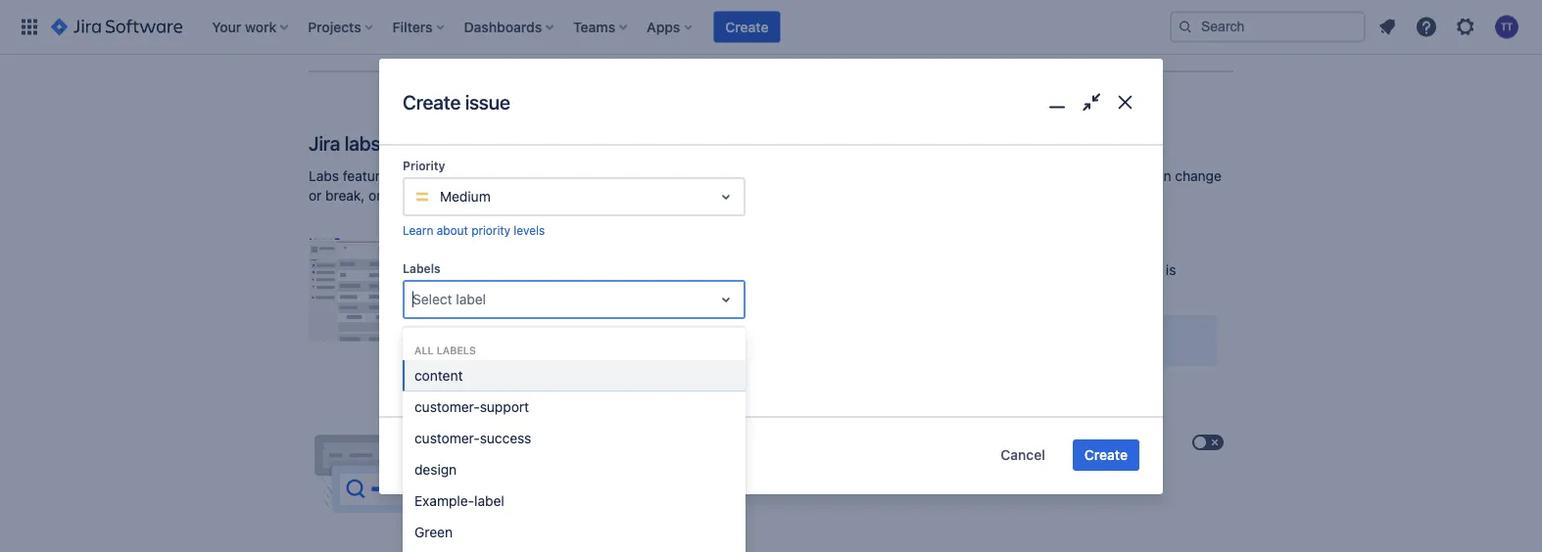 Task type: vqa. For each thing, say whether or not it's contained in the screenshot.
leftmost the issue
yes



Task type: locate. For each thing, give the bounding box(es) containing it.
1 vertical spatial queries
[[531, 451, 578, 467]]

0 vertical spatial all
[[803, 262, 819, 279]]

1 horizontal spatial all
[[803, 262, 819, 279]]

got
[[340, 18, 363, 34]]

progress,
[[1036, 168, 1095, 184]]

1 customer- from the top
[[415, 399, 480, 415]]

customer- down "content"
[[415, 399, 480, 415]]

0 horizontal spatial smart
[[491, 451, 528, 467]]

0 vertical spatial queries
[[594, 429, 643, 445]]

2 or from the left
[[369, 188, 382, 204]]

us inside labs features let us experiment with new ideas and get real-world feedback to improve on them. they are works in progress, so they can change or break, or may not end up released at all.
[[418, 168, 433, 184]]

the left navigation
[[609, 282, 629, 298]]

interface
[[1106, 262, 1163, 279]]

see
[[526, 262, 548, 279]]

the down refine
[[581, 470, 602, 486]]

they
[[921, 168, 952, 184]]

1 vertical spatial with
[[579, 282, 605, 298]]

0 vertical spatial issue
[[465, 91, 510, 114]]

all up "content"
[[415, 344, 434, 356]]

create button inside primary element
[[714, 11, 781, 43]]

in
[[1021, 168, 1032, 184], [648, 262, 659, 279], [753, 282, 764, 298]]

2 horizontal spatial smart
[[605, 470, 643, 486]]

to left see
[[509, 262, 522, 279]]

with up released
[[511, 168, 538, 184]]

to left refine
[[582, 451, 595, 467]]

1 vertical spatial and
[[638, 451, 662, 467]]

or down features
[[369, 188, 382, 204]]

create button inside dialog
[[1073, 440, 1140, 472]]

disabled
[[652, 333, 706, 349]]

new
[[542, 168, 568, 184], [576, 262, 602, 279], [1077, 262, 1103, 279]]

layout down roadmaps at the top of page
[[606, 262, 644, 279]]

Labels text field
[[413, 290, 416, 310]]

new down roadmaps at the top of page
[[576, 262, 602, 279]]

issue
[[465, 91, 510, 114], [529, 447, 561, 464]]

0 horizontal spatial and
[[609, 168, 632, 184]]

as
[[709, 333, 724, 349]]

learn down not
[[403, 223, 434, 237]]

released
[[487, 188, 541, 204]]

1 vertical spatial open image
[[715, 288, 738, 312]]

1 vertical spatial label
[[475, 493, 505, 509]]

got feedback? let us know
[[340, 18, 514, 34]]

1 horizontal spatial issue
[[529, 447, 561, 464]]

more
[[503, 470, 536, 486]]

0 vertical spatial in
[[1021, 168, 1032, 184]]

layout
[[637, 237, 677, 253], [606, 262, 644, 279]]

all left of at the right of page
[[803, 262, 819, 279]]

us
[[460, 18, 476, 34], [418, 168, 433, 184]]

currently
[[750, 333, 806, 349]]

features
[[343, 168, 395, 184]]

and right refine
[[638, 451, 662, 467]]

with inside labs features let us experiment with new ideas and get real-world feedback to improve on them. they are works in progress, so they can change or break, or may not end up released at all.
[[511, 168, 538, 184]]

of
[[823, 262, 836, 279]]

label down enable
[[456, 292, 486, 308]]

design
[[415, 462, 457, 478]]

2 horizontal spatial in
[[1021, 168, 1032, 184]]

Search field
[[1170, 11, 1367, 43]]

the left same,
[[959, 262, 980, 279]]

0 vertical spatial customer-
[[415, 399, 480, 415]]

support
[[480, 399, 529, 415]]

1 vertical spatial smart
[[491, 451, 528, 467]]

jira labs
[[309, 131, 381, 155]]

open image up as
[[715, 288, 738, 312]]

label
[[456, 292, 486, 308], [475, 493, 505, 509]]

0 vertical spatial about
[[437, 223, 468, 237]]

the down roadmaps.
[[767, 282, 788, 298]]

and left get
[[609, 168, 632, 184]]

customer- up design
[[415, 430, 480, 447]]

example-label
[[415, 493, 505, 509]]

1 or from the left
[[309, 188, 322, 204]]

is
[[945, 262, 956, 279], [1166, 262, 1177, 279]]

0 horizontal spatial all
[[415, 344, 434, 356]]

1 horizontal spatial new
[[576, 262, 602, 279]]

0 horizontal spatial about
[[437, 223, 468, 237]]

2 customer- from the top
[[415, 430, 480, 447]]

the
[[552, 262, 572, 279], [839, 262, 860, 279], [959, 262, 980, 279], [609, 282, 629, 298], [767, 282, 788, 298], [581, 470, 602, 486]]

0 vertical spatial smart
[[552, 429, 590, 445]]

about down end
[[437, 223, 468, 237]]

content
[[415, 368, 463, 384]]

0 horizontal spatial is
[[945, 262, 956, 279]]

1 open image from the top
[[715, 185, 738, 209]]

to inside labs features let us experiment with new ideas and get real-world feedback to improve on them. they are works in progress, so they can change or break, or may not end up released at all.
[[791, 168, 804, 184]]

1 vertical spatial all
[[415, 344, 434, 356]]

is right functionality
[[945, 262, 956, 279]]

about
[[437, 223, 468, 237], [540, 470, 577, 486]]

due date
[[403, 341, 455, 354]]

1 vertical spatial in
[[648, 262, 659, 279]]

1 horizontal spatial learn
[[463, 470, 499, 486]]

enable
[[463, 262, 506, 279]]

is right 'interface'
[[1166, 262, 1177, 279]]

0 vertical spatial and
[[609, 168, 632, 184]]

in down roadmaps.
[[753, 282, 764, 298]]

1 horizontal spatial about
[[540, 470, 577, 486]]

queries down target
[[647, 470, 695, 486]]

0 horizontal spatial with
[[511, 168, 538, 184]]

create
[[726, 19, 769, 35], [403, 91, 461, 114], [430, 447, 472, 464], [1085, 447, 1128, 464]]

1 horizontal spatial queries
[[594, 429, 643, 445]]

1 horizontal spatial us
[[460, 18, 476, 34]]

jira
[[309, 131, 340, 155]]

select
[[413, 292, 453, 308]]

1 horizontal spatial in
[[753, 282, 764, 298]]

search image
[[1178, 19, 1194, 35]]

0 horizontal spatial or
[[309, 188, 322, 204]]

jira software image
[[51, 15, 183, 39], [51, 15, 183, 39]]

or down labs
[[309, 188, 322, 204]]

smart down success on the left of page
[[491, 451, 528, 467]]

1 horizontal spatial smart
[[552, 429, 590, 445]]

issue down search
[[529, 447, 561, 464]]

open image
[[715, 185, 738, 209], [715, 288, 738, 312]]

in inside labs features let us experiment with new ideas and get real-world feedback to improve on them. they are works in progress, so they can change or break, or may not end up released at all.
[[1021, 168, 1032, 184]]

0 vertical spatial advanced
[[496, 237, 561, 253]]

1 horizontal spatial advanced
[[663, 262, 725, 279]]

it's
[[727, 333, 746, 349]]

to right easier on the left bottom of the page
[[505, 282, 518, 298]]

the up the navigate
[[552, 262, 572, 279]]

1 vertical spatial customer-
[[415, 430, 480, 447]]

create inside primary element
[[726, 19, 769, 35]]

queries up refine
[[594, 429, 643, 445]]

up
[[467, 188, 484, 204]]

medium
[[440, 189, 491, 205]]

smart down refine
[[605, 470, 643, 486]]

0 vertical spatial learn
[[403, 223, 434, 237]]

primary element
[[12, 0, 1170, 54]]

advanced
[[496, 237, 561, 253], [663, 262, 725, 279]]

open image down world
[[715, 185, 738, 209]]

0 horizontal spatial us
[[418, 168, 433, 184]]

roadmaps
[[564, 237, 634, 253]]

at
[[545, 188, 557, 204]]

issue up experiment
[[465, 91, 510, 114]]

about right more
[[540, 470, 577, 486]]

with
[[511, 168, 538, 184], [579, 282, 605, 298]]

label down more
[[475, 493, 505, 509]]

1 horizontal spatial or
[[369, 188, 382, 204]]

1 is from the left
[[945, 262, 956, 279]]

2 vertical spatial queries
[[647, 470, 695, 486]]

in right works
[[1021, 168, 1032, 184]]

world
[[690, 168, 725, 184]]

learn about priority levels
[[403, 223, 545, 237]]

0 horizontal spatial create button
[[714, 11, 781, 43]]

1 vertical spatial about
[[540, 470, 577, 486]]

0 vertical spatial layout
[[637, 237, 677, 253]]

to
[[791, 168, 804, 184], [509, 262, 522, 279], [505, 282, 518, 298], [582, 451, 595, 467]]

1 horizontal spatial create button
[[1073, 440, 1140, 472]]

1 horizontal spatial and
[[638, 451, 662, 467]]

customer-success
[[415, 430, 532, 447]]

with right the navigate
[[579, 282, 605, 298]]

new right the this
[[1077, 262, 1103, 279]]

advanced up navigation
[[663, 262, 725, 279]]

learn inside scrollable content region
[[403, 223, 434, 237]]

new up at
[[542, 168, 568, 184]]

0 horizontal spatial in
[[648, 262, 659, 279]]

2 open image from the top
[[715, 288, 738, 312]]

layout up navigation
[[637, 237, 677, 253]]

on
[[862, 168, 877, 184]]

1 vertical spatial us
[[418, 168, 433, 184]]

them.
[[881, 168, 917, 184]]

ideas
[[571, 168, 605, 184]]

0 vertical spatial label
[[456, 292, 486, 308]]

create button
[[714, 11, 781, 43], [1073, 440, 1140, 472]]

0 vertical spatial with
[[511, 168, 538, 184]]

all
[[803, 262, 819, 279], [415, 344, 434, 356]]

create another issue
[[430, 447, 561, 464]]

0 vertical spatial open image
[[715, 185, 738, 209]]

1 vertical spatial issue
[[529, 447, 561, 464]]

all.
[[561, 188, 579, 204]]

smart
[[552, 429, 590, 445], [491, 451, 528, 467], [605, 470, 643, 486]]

queries
[[594, 429, 643, 445], [531, 451, 578, 467], [647, 470, 695, 486]]

to left improve
[[791, 168, 804, 184]]

in up navigation
[[648, 262, 659, 279]]

queries down search
[[531, 451, 578, 467]]

1 horizontal spatial with
[[579, 282, 605, 298]]

0 horizontal spatial new
[[542, 168, 568, 184]]

0 horizontal spatial learn
[[403, 223, 434, 237]]

learn down use
[[463, 470, 499, 486]]

advanced up see
[[496, 237, 561, 253]]

learn
[[403, 223, 434, 237], [463, 470, 499, 486]]

2 horizontal spatial new
[[1077, 262, 1103, 279]]

0 vertical spatial us
[[460, 18, 476, 34]]

smart right search
[[552, 429, 590, 445]]

0 vertical spatial create button
[[714, 11, 781, 43]]

discard & close image
[[1112, 88, 1140, 116]]

and
[[609, 168, 632, 184], [638, 451, 662, 467]]

1 vertical spatial create button
[[1073, 440, 1140, 472]]

rolling
[[810, 333, 849, 349]]

the inside quick search smart queries use smart queries to refine and target your results when conducting quick searches. learn more about the smart queries available
[[581, 470, 602, 486]]

0 horizontal spatial advanced
[[496, 237, 561, 253]]

1 horizontal spatial is
[[1166, 262, 1177, 279]]

1 vertical spatial learn
[[463, 470, 499, 486]]

exit full screen image
[[1078, 88, 1106, 116]]



Task type: describe. For each thing, give the bounding box(es) containing it.
easier
[[463, 282, 501, 298]]

levels
[[514, 223, 545, 237]]

all inside new advanced roadmaps layout enable to see the new layout in advanced roadmaps. all of the functionality is the same, but this new interface is easier to navigate with the navigation options in the left side panel.
[[803, 262, 819, 279]]

they
[[1118, 168, 1145, 184]]

quick
[[898, 451, 932, 467]]

this
[[518, 333, 545, 349]]

success
[[480, 430, 532, 447]]

learn more about the smart queries available button
[[463, 469, 755, 488]]

select label
[[413, 292, 486, 308]]

create banner
[[0, 0, 1543, 55]]

break,
[[326, 188, 365, 204]]

scrollable content region
[[379, 144, 1164, 553]]

another
[[476, 447, 525, 464]]

experiment
[[437, 168, 508, 184]]

this
[[1050, 262, 1073, 279]]

feedback?
[[367, 18, 432, 34]]

2 horizontal spatial queries
[[647, 470, 695, 486]]

label for select label
[[456, 292, 486, 308]]

labels
[[403, 262, 441, 275]]

not
[[415, 188, 436, 204]]

feedback image
[[309, 13, 332, 36]]

date
[[429, 341, 455, 354]]

labs
[[345, 131, 381, 155]]

2 vertical spatial smart
[[605, 470, 643, 486]]

side
[[816, 282, 842, 298]]

all labels
[[415, 344, 476, 356]]

roadmaps.
[[729, 262, 800, 279]]

your
[[707, 451, 735, 467]]

improve
[[807, 168, 858, 184]]

customer-support
[[415, 399, 529, 415]]

to inside quick search smart queries use smart queries to refine and target your results when conducting quick searches. learn more about the smart queries available
[[582, 451, 595, 467]]

label for example-label
[[475, 493, 505, 509]]

functionality
[[864, 262, 942, 279]]

when
[[785, 451, 819, 467]]

may
[[386, 188, 412, 204]]

2 is from the left
[[1166, 262, 1177, 279]]

target
[[666, 451, 703, 467]]

let us know button
[[436, 16, 514, 36]]

green
[[415, 524, 453, 541]]

this feature can't be disabled as it's currently rolling out.
[[518, 333, 877, 349]]

us for know
[[460, 18, 476, 34]]

let
[[399, 168, 414, 184]]

out.
[[852, 333, 877, 349]]

use
[[463, 451, 488, 467]]

can't
[[597, 333, 629, 349]]

search
[[504, 429, 549, 445]]

about inside quick search smart queries use smart queries to refine and target your results when conducting quick searches. learn more about the smart queries available
[[540, 470, 577, 486]]

about inside scrollable content region
[[437, 223, 468, 237]]

learn inside quick search smart queries use smart queries to refine and target your results when conducting quick searches. learn more about the smart queries available
[[463, 470, 499, 486]]

same,
[[984, 262, 1022, 279]]

and inside labs features let us experiment with new ideas and get real-world feedback to improve on them. they are works in progress, so they can change or break, or may not end up released at all.
[[609, 168, 632, 184]]

priority
[[403, 159, 445, 172]]

works
[[980, 168, 1017, 184]]

quick search smart queries use smart queries to refine and target your results when conducting quick searches. learn more about the smart queries available
[[463, 429, 997, 486]]

0 horizontal spatial issue
[[465, 91, 510, 114]]

labs features let us experiment with new ideas and get real-world feedback to improve on them. they are works in progress, so they can change or break, or may not end up released at all.
[[309, 168, 1222, 204]]

minimize image
[[1044, 88, 1072, 116]]

cancel button
[[990, 440, 1058, 472]]

navigate
[[521, 282, 575, 298]]

and inside quick search smart queries use smart queries to refine and target your results when conducting quick searches. learn more about the smart queries available
[[638, 451, 662, 467]]

left
[[792, 282, 812, 298]]

options
[[702, 282, 749, 298]]

create issue dialog
[[379, 59, 1164, 553]]

let
[[436, 18, 457, 34]]

end
[[440, 188, 464, 204]]

labels
[[437, 344, 476, 356]]

priority
[[472, 223, 511, 237]]

2 vertical spatial in
[[753, 282, 764, 298]]

new advanced roadmaps layout enable to see the new layout in advanced roadmaps. all of the functionality is the same, but this new interface is easier to navigate with the navigation options in the left side panel.
[[463, 237, 1177, 298]]

example-
[[415, 493, 475, 509]]

us for experiment
[[418, 168, 433, 184]]

be
[[632, 333, 648, 349]]

quick
[[463, 429, 501, 445]]

learn about priority levels link
[[403, 223, 545, 237]]

refine
[[598, 451, 635, 467]]

with inside new advanced roadmaps layout enable to see the new layout in advanced roadmaps. all of the functionality is the same, but this new interface is easier to navigate with the navigation options in the left side panel.
[[579, 282, 605, 298]]

navigation
[[633, 282, 698, 298]]

but
[[1025, 262, 1046, 279]]

feature
[[548, 333, 593, 349]]

know
[[479, 18, 514, 34]]

results
[[739, 451, 781, 467]]

0 horizontal spatial queries
[[531, 451, 578, 467]]

cancel
[[1001, 447, 1046, 464]]

labs
[[309, 168, 339, 184]]

new inside labs features let us experiment with new ideas and get real-world feedback to improve on them. they are works in progress, so they can change or break, or may not end up released at all.
[[542, 168, 568, 184]]

so
[[1099, 168, 1114, 184]]

1 vertical spatial layout
[[606, 262, 644, 279]]

1 vertical spatial advanced
[[663, 262, 725, 279]]

can
[[1149, 168, 1172, 184]]

available
[[698, 470, 755, 486]]

due
[[403, 341, 426, 354]]

change
[[1176, 168, 1222, 184]]

all inside scrollable content region
[[415, 344, 434, 356]]

real-
[[660, 168, 690, 184]]

conducting
[[823, 451, 894, 467]]

the right of at the right of page
[[839, 262, 860, 279]]

customer- for support
[[415, 399, 480, 415]]

are
[[956, 168, 976, 184]]

feedback
[[728, 168, 787, 184]]

new
[[463, 237, 492, 253]]

customer- for success
[[415, 430, 480, 447]]



